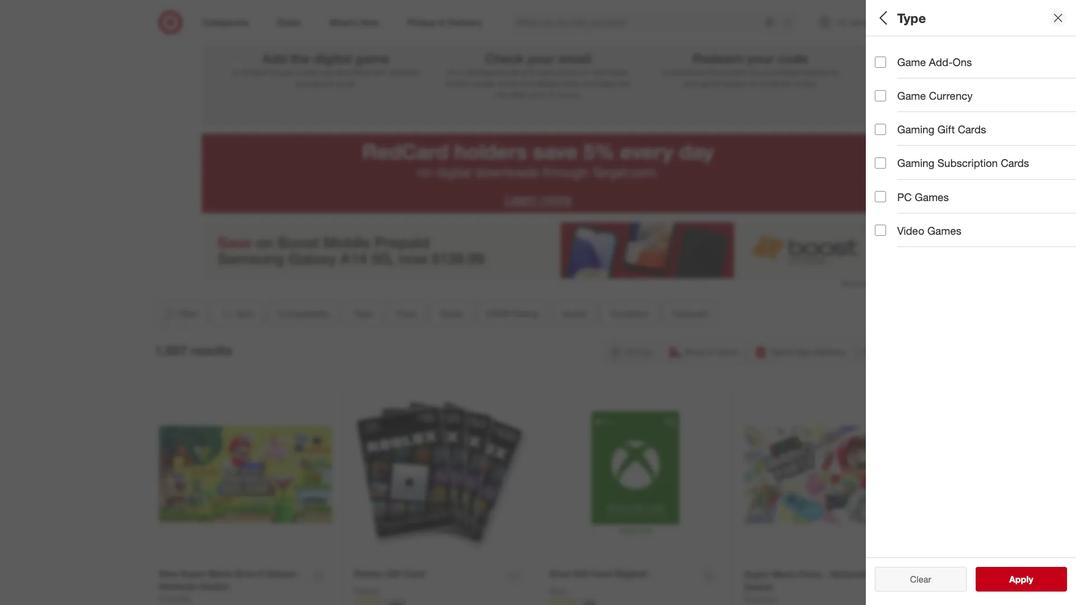 Task type: locate. For each thing, give the bounding box(es) containing it.
0 horizontal spatial code
[[502, 67, 520, 77]]

1 horizontal spatial deals
[[875, 166, 904, 179]]

1 vertical spatial gaming
[[898, 157, 935, 170]]

0 horizontal spatial switch
[[200, 581, 229, 593]]

1 vertical spatial genre
[[562, 308, 587, 320]]

0 horizontal spatial esrb rating button
[[477, 302, 548, 326]]

1 vertical spatial game
[[898, 89, 927, 102]]

0 vertical spatial esrb rating
[[875, 205, 940, 218]]

Include out of stock checkbox
[[875, 440, 887, 451]]

1 horizontal spatial esrb rating button
[[875, 193, 1077, 233]]

gaming for gaming subscription cards
[[898, 157, 935, 170]]

and inside 'add the digital game or content to your online cart and follow the checkout process as usual.'
[[336, 67, 349, 77]]

results right see
[[1017, 574, 1046, 585]]

0 horizontal spatial digital
[[314, 51, 352, 66]]

0 vertical spatial roblox
[[354, 569, 384, 580]]

learn
[[505, 191, 538, 208]]

1 roblox from the top
[[354, 569, 384, 580]]

price button
[[875, 115, 1077, 154], [387, 302, 427, 326]]

game left system
[[701, 78, 721, 88]]

0 horizontal spatial genre
[[562, 308, 587, 320]]

all
[[875, 10, 891, 26]]

gaming gift cards
[[898, 123, 987, 136]]

mario inside super mario party - nintendo switch
[[772, 569, 797, 580]]

0 horizontal spatial mario
[[208, 569, 233, 580]]

0 vertical spatial results
[[191, 343, 232, 359]]

1 vertical spatial games
[[928, 224, 962, 237]]

2 game from the top
[[898, 89, 927, 102]]

0 horizontal spatial nintendo link
[[159, 594, 191, 605]]

0 horizontal spatial gift
[[386, 569, 402, 580]]

0 vertical spatial rating
[[907, 205, 940, 218]]

xbox gift card (digital) link
[[549, 568, 647, 581]]

1 horizontal spatial compatibility
[[875, 48, 943, 61]]

to
[[270, 67, 277, 77], [662, 67, 669, 77], [832, 67, 839, 77], [539, 90, 546, 99]]

super mario party - nintendo switch image
[[744, 389, 918, 562], [744, 389, 918, 562]]

to right directly
[[832, 67, 839, 77]]

0 vertical spatial price
[[875, 127, 902, 139]]

games right video
[[928, 224, 962, 237]]

xbox gift card (digital) image
[[549, 389, 722, 562], [549, 389, 722, 562]]

card
[[404, 569, 425, 580], [591, 569, 612, 580]]

hours.
[[559, 90, 581, 99]]

esrb inside all filters dialog
[[875, 205, 904, 218]]

mario inside new super mario bros u deluxe - nintendo switch
[[208, 569, 233, 580]]

0 horizontal spatial genre button
[[553, 302, 596, 326]]

1 horizontal spatial and
[[522, 67, 535, 77]]

results inside button
[[1017, 574, 1046, 585]]

1 gaming from the top
[[898, 123, 935, 136]]

roblox
[[354, 569, 384, 580], [354, 586, 379, 596]]

or
[[232, 67, 239, 77], [750, 78, 757, 88]]

the up online
[[291, 51, 310, 66]]

2 xbox from the top
[[549, 586, 567, 596]]

0 vertical spatial compatibility
[[875, 48, 943, 61]]

purchase,
[[583, 78, 617, 88]]

0 vertical spatial game
[[898, 56, 927, 68]]

1 vertical spatial type button
[[344, 302, 383, 326]]

super inside super mario party - nintendo switch
[[744, 569, 770, 580]]

0 horizontal spatial compatibility
[[277, 308, 330, 320]]

xbox up xbox link
[[549, 569, 571, 580]]

to down 'add'
[[270, 67, 277, 77]]

roblox gift card
[[354, 569, 425, 580]]

- inside new super mario bros u deluxe - nintendo switch
[[299, 569, 302, 580]]

1 vertical spatial digital
[[436, 164, 471, 181]]

1 vertical spatial xbox
[[549, 586, 567, 596]]

0 horizontal spatial game
[[355, 51, 390, 66]]

1 horizontal spatial esrb
[[875, 205, 904, 218]]

gaming up pc games
[[898, 157, 935, 170]]

roblox down roblox gift card link
[[354, 586, 379, 596]]

roblox gift card image
[[354, 389, 527, 562]]

gift inside 'xbox gift card (digital)' "link"
[[573, 569, 589, 580]]

0 vertical spatial or
[[232, 67, 239, 77]]

clear inside type dialog
[[911, 574, 932, 585]]

2 and from the left
[[522, 67, 535, 77]]

1 horizontal spatial switch
[[744, 582, 773, 593]]

nintendo link
[[159, 594, 191, 605], [744, 594, 777, 605]]

2 content from the left
[[721, 67, 748, 77]]

1 horizontal spatial rating
[[907, 205, 940, 218]]

digital up cart
[[314, 51, 352, 66]]

gaming
[[898, 123, 935, 136], [898, 157, 935, 170]]

all filters dialog
[[866, 0, 1077, 606]]

mario
[[208, 569, 233, 580], [772, 569, 797, 580]]

deals button
[[875, 154, 1077, 193], [431, 302, 473, 326]]

download up usually
[[465, 67, 500, 77]]

gaming right gaming gift cards option
[[898, 123, 935, 136]]

1 vertical spatial or
[[750, 78, 757, 88]]

1 vertical spatial cards
[[1001, 157, 1030, 170]]

content up system
[[721, 67, 748, 77]]

0 horizontal spatial rating
[[513, 308, 539, 320]]

genre inside all filters dialog
[[875, 244, 906, 257]]

super right new
[[180, 569, 206, 580]]

0 horizontal spatial content
[[241, 67, 268, 77]]

on down redcard
[[418, 164, 433, 181]]

your down redeem
[[684, 78, 699, 88]]

esrb rating
[[875, 205, 940, 218], [487, 308, 539, 320]]

1 content from the left
[[241, 67, 268, 77]]

0 horizontal spatial super
[[180, 569, 206, 580]]

game left add-
[[898, 56, 927, 68]]

shop in store
[[685, 346, 738, 358]]

gift for gaming
[[938, 123, 955, 136]]

pc games
[[898, 190, 949, 203]]

cards for gaming gift cards
[[958, 123, 987, 136]]

3
[[746, 10, 755, 30]]

switch
[[200, 581, 229, 593], [744, 582, 773, 593]]

0 vertical spatial esrb
[[875, 205, 904, 218]]

filter button
[[155, 302, 207, 326]]

results for 1,557 results
[[191, 343, 232, 359]]

download inside check your email for a download code and instructions on next steps. emails usually arrive immediately after purchase, but can take up to 4+ hours.
[[465, 67, 500, 77]]

esrb rating button inside all filters dialog
[[875, 193, 1077, 233]]

1 horizontal spatial code
[[778, 51, 808, 66]]

0 horizontal spatial on
[[418, 164, 433, 181]]

0 vertical spatial games
[[915, 190, 949, 203]]

rating inside all filters dialog
[[907, 205, 940, 218]]

0 vertical spatial type
[[898, 10, 927, 26]]

game right 'game currency' checkbox
[[898, 89, 927, 102]]

genre down video games option
[[875, 244, 906, 257]]

1 game from the top
[[898, 56, 927, 68]]

2 card from the left
[[591, 569, 612, 580]]

1 vertical spatial results
[[1017, 574, 1046, 585]]

0 vertical spatial digital
[[314, 51, 352, 66]]

0 horizontal spatial and
[[336, 67, 349, 77]]

card inside "link"
[[591, 569, 612, 580]]

- right "party"
[[825, 569, 829, 580]]

genre left condition button
[[562, 308, 587, 320]]

1 vertical spatial rating
[[513, 308, 539, 320]]

What can we help you find? suggestions appear below search field
[[510, 10, 786, 35]]

gift inside roblox gift card link
[[386, 569, 402, 580]]

game inside 'add the digital game or content to your online cart and follow the checkout process as usual.'
[[355, 51, 390, 66]]

condition button
[[601, 302, 659, 326]]

your down 'add'
[[279, 67, 295, 77]]

on left next
[[580, 67, 589, 77]]

super
[[180, 569, 206, 580], [744, 569, 770, 580]]

genre
[[875, 244, 906, 257], [562, 308, 587, 320]]

all
[[929, 574, 937, 585]]

1 vertical spatial genre button
[[553, 302, 596, 326]]

up
[[528, 90, 537, 99]]

compatibility inside all filters dialog
[[875, 48, 943, 61]]

1 horizontal spatial esrb rating
[[875, 205, 940, 218]]

gaming for gaming gift cards
[[898, 123, 935, 136]]

genre button
[[875, 233, 1077, 272], [553, 302, 596, 326]]

0 horizontal spatial card
[[404, 569, 425, 580]]

nintendo link down new
[[159, 594, 191, 605]]

1 vertical spatial type
[[875, 87, 899, 100]]

1 vertical spatial deals button
[[431, 302, 473, 326]]

add
[[262, 51, 287, 66]]

digital
[[314, 51, 352, 66], [436, 164, 471, 181]]

xbox down 'xbox gift card (digital)' "link"
[[549, 586, 567, 596]]

games for video games
[[928, 224, 962, 237]]

apply button
[[976, 568, 1068, 592]]

save
[[533, 139, 578, 164]]

- right deluxe
[[299, 569, 302, 580]]

0 vertical spatial xbox
[[549, 569, 571, 580]]

code up purchased
[[778, 51, 808, 66]]

check
[[485, 51, 524, 66]]

1,557
[[155, 343, 187, 359]]

code up arrive
[[502, 67, 520, 77]]

1 vertical spatial esrb rating
[[487, 308, 539, 320]]

and up usual.
[[336, 67, 349, 77]]

0 vertical spatial deals button
[[875, 154, 1077, 193]]

cards right subscription
[[1001, 157, 1030, 170]]

1 clear from the left
[[905, 574, 926, 585]]

1 vertical spatial price button
[[387, 302, 427, 326]]

roblox for roblox gift card
[[354, 569, 384, 580]]

download inside redeem your code to download the content you purchased directly to your game system or computer. enjoy!
[[671, 67, 706, 77]]

2 roblox from the top
[[354, 586, 379, 596]]

roblox up roblox 'link'
[[354, 569, 384, 580]]

0 horizontal spatial download
[[465, 67, 500, 77]]

on
[[580, 67, 589, 77], [418, 164, 433, 181]]

- inside super mario party - nintendo switch
[[825, 569, 829, 580]]

digital down "holders"
[[436, 164, 471, 181]]

1 vertical spatial compatibility
[[277, 308, 330, 320]]

rating
[[907, 205, 940, 218], [513, 308, 539, 320]]

same day delivery button
[[750, 340, 854, 364]]

code
[[778, 51, 808, 66], [502, 67, 520, 77]]

xbox for xbox gift card (digital)
[[549, 569, 571, 580]]

the right follow
[[374, 67, 385, 77]]

roblox link
[[354, 586, 379, 597]]

0 horizontal spatial deals
[[441, 308, 463, 320]]

cards up subscription
[[958, 123, 987, 136]]

1 card from the left
[[404, 569, 425, 580]]

or inside 'add the digital game or content to your online cart and follow the checkout process as usual.'
[[232, 67, 239, 77]]

compatibility
[[875, 48, 943, 61], [277, 308, 330, 320]]

mario left "party"
[[772, 569, 797, 580]]

1 horizontal spatial or
[[750, 78, 757, 88]]

1 download from the left
[[465, 67, 500, 77]]

to right steps.
[[662, 67, 669, 77]]

or inside redeem your code to download the content you purchased directly to your game system or computer. enjoy!
[[750, 78, 757, 88]]

1 horizontal spatial genre button
[[875, 233, 1077, 272]]

email
[[559, 51, 592, 66]]

video
[[898, 224, 925, 237]]

video games
[[898, 224, 962, 237]]

add the digital game or content to your online cart and follow the checkout process as usual.
[[232, 51, 420, 88]]

condition
[[610, 308, 649, 320]]

see
[[998, 574, 1014, 585]]

you
[[750, 67, 763, 77]]

compatibility button
[[875, 36, 1077, 76], [268, 302, 340, 326]]

1 horizontal spatial download
[[671, 67, 706, 77]]

same day delivery
[[771, 346, 847, 358]]

deals inside all filters dialog
[[875, 166, 904, 179]]

clear inside all filters dialog
[[905, 574, 926, 585]]

1 xbox from the top
[[549, 569, 571, 580]]

0 horizontal spatial esrb rating
[[487, 308, 539, 320]]

1 horizontal spatial compatibility button
[[875, 36, 1077, 76]]

online
[[297, 67, 318, 77]]

clear all
[[905, 574, 937, 585]]

mario left bros
[[208, 569, 233, 580]]

type dialog
[[866, 0, 1077, 606]]

0 horizontal spatial results
[[191, 343, 232, 359]]

0 vertical spatial deals
[[875, 166, 904, 179]]

1 vertical spatial roblox
[[354, 586, 379, 596]]

results right 1,557
[[191, 343, 232, 359]]

xbox link
[[549, 586, 567, 597]]

1 horizontal spatial -
[[825, 569, 829, 580]]

gift inside type dialog
[[938, 123, 955, 136]]

0 vertical spatial gaming
[[898, 123, 935, 136]]

1 and from the left
[[336, 67, 349, 77]]

2 clear from the left
[[911, 574, 932, 585]]

your inside check your email for a download code and instructions on next steps. emails usually arrive immediately after purchase, but can take up to 4+ hours.
[[528, 51, 555, 66]]

game add-ons
[[898, 56, 973, 68]]

download down redeem
[[671, 67, 706, 77]]

as
[[326, 78, 334, 88]]

u
[[258, 569, 265, 580]]

0 horizontal spatial -
[[299, 569, 302, 580]]

esrb rating button
[[875, 193, 1077, 233], [477, 302, 548, 326]]

see results
[[998, 574, 1046, 585]]

your
[[528, 51, 555, 66], [747, 51, 774, 66], [279, 67, 295, 77], [684, 78, 699, 88]]

1 horizontal spatial content
[[721, 67, 748, 77]]

1 horizontal spatial genre
[[875, 244, 906, 257]]

to right "up"
[[539, 90, 546, 99]]

0 vertical spatial genre
[[875, 244, 906, 257]]

1 horizontal spatial cards
[[1001, 157, 1030, 170]]

1 horizontal spatial mario
[[772, 569, 797, 580]]

2 horizontal spatial the
[[708, 67, 719, 77]]

sponsored
[[842, 279, 875, 288]]

your up the instructions
[[528, 51, 555, 66]]

and up immediately
[[522, 67, 535, 77]]

the
[[291, 51, 310, 66], [374, 67, 385, 77], [708, 67, 719, 77]]

xbox for xbox
[[549, 586, 567, 596]]

game up follow
[[355, 51, 390, 66]]

1 horizontal spatial card
[[591, 569, 612, 580]]

usually
[[471, 78, 496, 88]]

1 horizontal spatial type button
[[875, 76, 1077, 115]]

0 horizontal spatial esrb
[[487, 308, 510, 320]]

new super mario bros u deluxe - nintendo switch image
[[159, 389, 332, 562], [159, 389, 332, 562]]

results
[[191, 343, 232, 359], [1017, 574, 1046, 585]]

2 gaming from the top
[[898, 157, 935, 170]]

1 vertical spatial price
[[397, 308, 417, 320]]

2 download from the left
[[671, 67, 706, 77]]

1 vertical spatial code
[[502, 67, 520, 77]]

filters
[[894, 10, 929, 26]]

game
[[355, 51, 390, 66], [701, 78, 721, 88]]

0 vertical spatial compatibility button
[[875, 36, 1077, 76]]

0 horizontal spatial or
[[232, 67, 239, 77]]

esrb
[[875, 205, 904, 218], [487, 308, 510, 320]]

game for game currency
[[898, 89, 927, 102]]

1 vertical spatial esrb rating button
[[477, 302, 548, 326]]

nintendo link for super mario party - nintendo switch
[[744, 594, 777, 605]]

arrive
[[498, 78, 517, 88]]

0 vertical spatial game
[[355, 51, 390, 66]]

xbox inside "link"
[[549, 569, 571, 580]]

super left "party"
[[744, 569, 770, 580]]

roblox for roblox
[[354, 586, 379, 596]]

games right pc at the right
[[915, 190, 949, 203]]

new super mario bros u deluxe - nintendo switch
[[159, 569, 302, 593]]

clear
[[905, 574, 926, 585], [911, 574, 932, 585]]

content down 'add'
[[241, 67, 268, 77]]

digital inside 'add the digital game or content to your online cart and follow the checkout process as usual.'
[[314, 51, 352, 66]]

nintendo link down super mario party - nintendo switch
[[744, 594, 777, 605]]

1 vertical spatial game
[[701, 78, 721, 88]]

2 horizontal spatial gift
[[938, 123, 955, 136]]

1 horizontal spatial super
[[744, 569, 770, 580]]

target.com.
[[592, 164, 659, 181]]

the down redeem
[[708, 67, 719, 77]]

switch inside super mario party - nintendo switch
[[744, 582, 773, 593]]

clear button
[[875, 568, 967, 592]]

1 vertical spatial on
[[418, 164, 433, 181]]



Task type: vqa. For each thing, say whether or not it's contained in the screenshot.
"usual." at left
yes



Task type: describe. For each thing, give the bounding box(es) containing it.
code inside redeem your code to download the content you purchased directly to your game system or computer. enjoy!
[[778, 51, 808, 66]]

2
[[534, 10, 543, 30]]

in
[[708, 346, 715, 358]]

apply
[[1010, 574, 1034, 585]]

nintendo link for new super mario bros u deluxe - nintendo switch
[[159, 594, 191, 605]]

1 vertical spatial esrb
[[487, 308, 510, 320]]

for
[[447, 67, 457, 77]]

1 vertical spatial deals
[[441, 308, 463, 320]]

0 horizontal spatial compatibility button
[[268, 302, 340, 326]]

Gaming Gift Cards checkbox
[[875, 124, 887, 135]]

check your email for a download code and instructions on next steps. emails usually arrive immediately after purchase, but can take up to 4+ hours.
[[446, 51, 631, 99]]

Gaming Subscription Cards checkbox
[[875, 158, 887, 169]]

1,557 results
[[155, 343, 232, 359]]

party
[[799, 569, 823, 580]]

usual.
[[336, 78, 357, 88]]

add-
[[929, 56, 953, 68]]

redcard
[[362, 139, 449, 164]]

game inside redeem your code to download the content you purchased directly to your game system or computer. enjoy!
[[701, 78, 721, 88]]

bros
[[235, 569, 255, 580]]

follow
[[352, 67, 372, 77]]

type inside dialog
[[898, 10, 927, 26]]

immediately
[[519, 78, 562, 88]]

on digital downloads through target.com.
[[418, 164, 659, 181]]

2 vertical spatial type
[[354, 308, 373, 320]]

your up you
[[747, 51, 774, 66]]

Video Games checkbox
[[875, 225, 887, 236]]

cards for gaming subscription cards
[[1001, 157, 1030, 170]]

currency
[[929, 89, 973, 102]]

content inside 'add the digital game or content to your online cart and follow the checkout process as usual.'
[[241, 67, 268, 77]]

downloads
[[475, 164, 539, 181]]

gift for xbox
[[573, 569, 589, 580]]

redeem
[[693, 51, 744, 66]]

enjoy!
[[797, 78, 818, 88]]

to inside check your email for a download code and instructions on next steps. emails usually arrive immediately after purchase, but can take up to 4+ hours.
[[539, 90, 546, 99]]

super inside new super mario bros u deluxe - nintendo switch
[[180, 569, 206, 580]]

gaming subscription cards
[[898, 157, 1030, 170]]

filter
[[179, 308, 199, 320]]

shop in store button
[[664, 340, 745, 364]]

and inside check your email for a download code and instructions on next steps. emails usually arrive immediately after purchase, but can take up to 4+ hours.
[[522, 67, 535, 77]]

emails
[[446, 78, 469, 88]]

learn more
[[505, 191, 572, 208]]

4+
[[548, 90, 557, 99]]

1 horizontal spatial digital
[[436, 164, 471, 181]]

on inside check your email for a download code and instructions on next steps. emails usually arrive immediately after purchase, but can take up to 4+ hours.
[[580, 67, 589, 77]]

0 horizontal spatial price button
[[387, 302, 427, 326]]

redcard holders save 5% every day
[[362, 139, 714, 164]]

1 horizontal spatial the
[[374, 67, 385, 77]]

store
[[718, 346, 738, 358]]

featured
[[673, 308, 708, 320]]

a
[[459, 67, 463, 77]]

Game Currency checkbox
[[875, 90, 887, 101]]

pc
[[898, 190, 912, 203]]

deluxe
[[267, 569, 296, 580]]

1
[[321, 10, 331, 30]]

switch inside new super mario bros u deluxe - nintendo switch
[[200, 581, 229, 593]]

super mario party - nintendo switch
[[744, 569, 870, 593]]

cart
[[320, 67, 334, 77]]

(digital)
[[614, 569, 647, 580]]

steps.
[[608, 67, 629, 77]]

1 horizontal spatial deals button
[[875, 154, 1077, 193]]

content inside redeem your code to download the content you purchased directly to your game system or computer. enjoy!
[[721, 67, 748, 77]]

every
[[620, 139, 674, 164]]

day
[[796, 346, 812, 358]]

price inside all filters dialog
[[875, 127, 902, 139]]

checkout
[[388, 67, 420, 77]]

process
[[296, 78, 324, 88]]

0 vertical spatial price button
[[875, 115, 1077, 154]]

day
[[679, 139, 714, 164]]

pickup button
[[604, 340, 659, 364]]

results for see results
[[1017, 574, 1046, 585]]

game currency
[[898, 89, 973, 102]]

directly
[[804, 67, 830, 77]]

nintendo inside super mario party - nintendo switch
[[831, 569, 870, 580]]

esrb rating inside all filters dialog
[[875, 205, 940, 218]]

can
[[496, 90, 509, 99]]

games for pc games
[[915, 190, 949, 203]]

search
[[778, 18, 805, 29]]

0 vertical spatial genre button
[[875, 233, 1077, 272]]

holders
[[455, 139, 528, 164]]

sort
[[237, 308, 254, 320]]

sort button
[[211, 302, 263, 326]]

0 vertical spatial type button
[[875, 76, 1077, 115]]

more
[[542, 191, 572, 208]]

after
[[564, 78, 580, 88]]

0 horizontal spatial deals button
[[431, 302, 473, 326]]

0 horizontal spatial the
[[291, 51, 310, 66]]

new super mario bros u deluxe - nintendo switch link
[[159, 568, 305, 594]]

the inside redeem your code to download the content you purchased directly to your game system or computer. enjoy!
[[708, 67, 719, 77]]

shop
[[685, 346, 706, 358]]

through
[[543, 164, 588, 181]]

gift for roblox
[[386, 569, 402, 580]]

delivery
[[814, 346, 847, 358]]

advertisement region
[[202, 222, 875, 279]]

featured button
[[663, 302, 718, 326]]

next
[[591, 67, 606, 77]]

Game Add-Ons checkbox
[[875, 56, 887, 68]]

purchased
[[765, 67, 802, 77]]

computer.
[[759, 78, 794, 88]]

clear all button
[[875, 568, 967, 592]]

nintendo inside new super mario bros u deluxe - nintendo switch
[[159, 581, 198, 593]]

card for xbox
[[591, 569, 612, 580]]

see results button
[[976, 568, 1068, 592]]

5%
[[584, 139, 615, 164]]

new
[[159, 569, 178, 580]]

type inside all filters dialog
[[875, 87, 899, 100]]

clear for clear
[[911, 574, 932, 585]]

code inside check your email for a download code and instructions on next steps. emails usually arrive immediately after purchase, but can take up to 4+ hours.
[[502, 67, 520, 77]]

game for game add-ons
[[898, 56, 927, 68]]

roblox gift card link
[[354, 568, 425, 581]]

to inside 'add the digital game or content to your online cart and follow the checkout process as usual.'
[[270, 67, 277, 77]]

PC Games checkbox
[[875, 191, 887, 203]]

super mario party - nintendo switch link
[[744, 569, 891, 594]]

ons
[[953, 56, 973, 68]]

redeem your code to download the content you purchased directly to your game system or computer. enjoy!
[[662, 51, 839, 88]]

search button
[[778, 10, 805, 37]]

your inside 'add the digital game or content to your online cart and follow the checkout process as usual.'
[[279, 67, 295, 77]]

system
[[723, 78, 748, 88]]

subscription
[[938, 157, 998, 170]]

take
[[511, 90, 526, 99]]

card for roblox
[[404, 569, 425, 580]]

0 horizontal spatial type button
[[344, 302, 383, 326]]

but
[[619, 78, 631, 88]]

clear for clear all
[[905, 574, 926, 585]]



